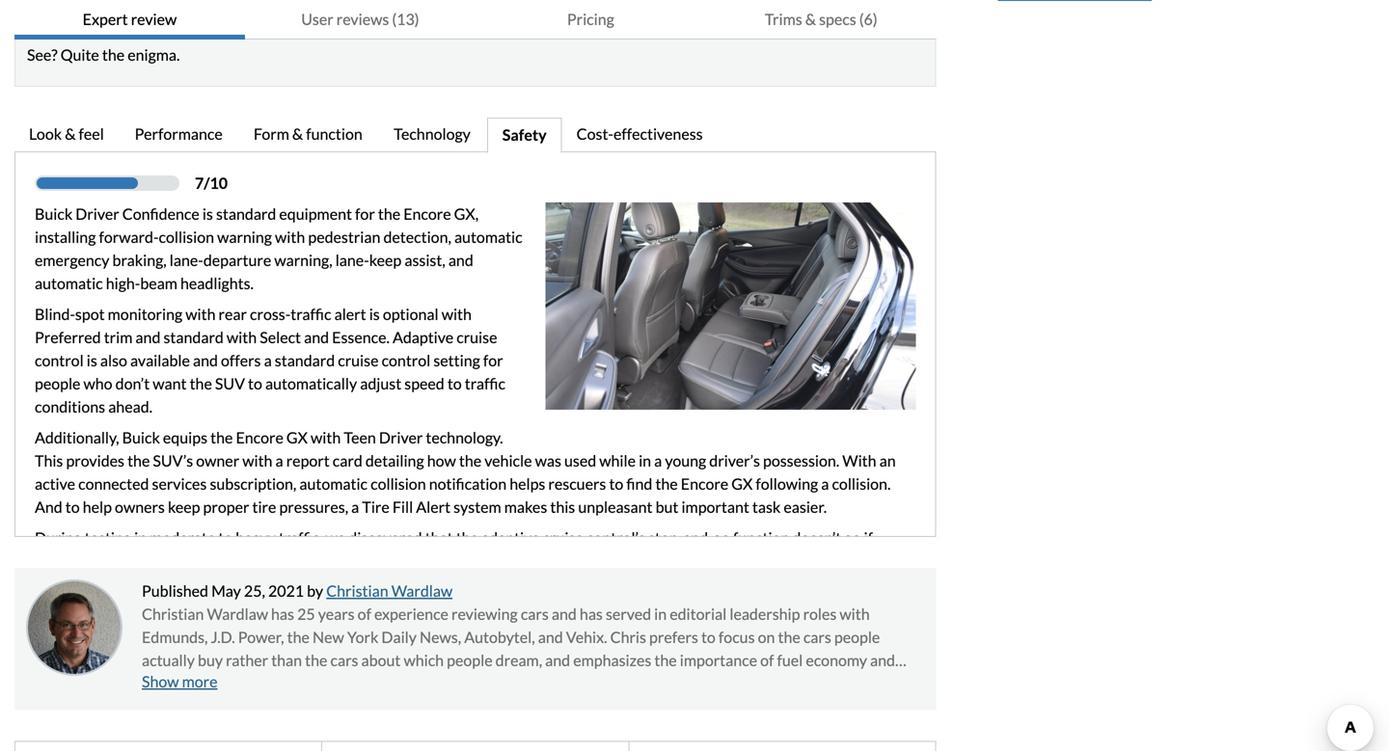 Task type: vqa. For each thing, say whether or not it's contained in the screenshot.
"importance"
yes



Task type: describe. For each thing, give the bounding box(es) containing it.
keep inside additionally, buick equips the encore gx with teen driver technology. this provides the suv's owner with a report card detailing how the vehicle was used while in a young driver's possession. with an active connected services subscription, automatic collision notification helps rescuers to find the encore gx following a collision. and to help owners keep proper tire pressures, a tire fill alert system makes this unpleasant but important task easier.
[[168, 498, 200, 517]]

important
[[682, 498, 750, 517]]

newer
[[143, 575, 186, 594]]

collision inside additionally, buick equips the encore gx with teen driver technology. this provides the suv's owner with a report card detailing how the vehicle was used while in a young driver's possession. with an active connected services subscription, automatic collision notification helps rescuers to find the encore gx following a collision. and to help owners keep proper tire pressures, a tire fill alert system makes this unpleasant but important task easier.
[[371, 475, 426, 494]]

additionally, buick equips the encore gx with teen driver technology. this provides the suv's owner with a report card detailing how the vehicle was used while in a young driver's possession. with an active connected services subscription, automatic collision notification helps rescuers to find the encore gx following a collision. and to help owners keep proper tire pressures, a tire fill alert system makes this unpleasant but important task easier.
[[35, 428, 896, 517]]

1 vertical spatial driver
[[569, 575, 610, 594]]

technology tab
[[379, 118, 487, 153]]

installing
[[35, 228, 96, 247]]

by
[[307, 582, 323, 601]]

2 has from the left
[[580, 605, 603, 624]]

1 vertical spatial people
[[835, 628, 880, 647]]

0 horizontal spatial gx
[[287, 428, 308, 447]]

2 lane- from the left
[[336, 251, 369, 270]]

up
[[283, 575, 300, 594]]

is right journalist,
[[762, 675, 773, 693]]

about
[[361, 651, 401, 670]]

york
[[347, 628, 379, 647]]

that
[[425, 529, 453, 548]]

2 vertical spatial people
[[447, 651, 493, 670]]

news,
[[420, 628, 461, 647]]

form & function tab
[[239, 118, 379, 153]]

1 horizontal spatial as
[[244, 675, 258, 693]]

and down monitoring
[[136, 328, 161, 347]]

systems
[[189, 575, 244, 594]]

tab list containing expert review
[[14, 0, 937, 40]]

2021 buick encore gx test drive review safetyimage image
[[546, 203, 916, 410]]

a left tire
[[351, 498, 359, 517]]

is inside during testing in moderate to heavy traffic, we discovered that the adaptive cruise control's stop-and-go function doesn't go if you're stopped for more than a few seconds. instead, the driver must manually resume travel. this is not unusual, but as technology advances, many newer systems offer up to 30 seconds to idling before requiring driver reactivation.
[[690, 552, 700, 571]]

importance
[[680, 651, 757, 670]]

trims & specs (6) tab
[[706, 0, 937, 40]]

to left the idling
[[399, 575, 413, 594]]

we
[[326, 529, 346, 548]]

in up prefers
[[654, 605, 667, 624]]

1 much from the left
[[204, 675, 241, 693]]

southern
[[293, 698, 356, 716]]

is inside buick driver confidence is standard equipment for the encore gx, installing forward-collision warning with pedestrian detection, automatic emergency braking, lane-departure warning, lane-keep assist, and automatic high-beam headlights.
[[202, 205, 213, 223]]

3 tab from the left
[[630, 743, 936, 752]]

young
[[665, 452, 707, 470]]

served
[[606, 605, 651, 624]]

drive.
[[425, 675, 463, 693]]

moderate
[[150, 529, 215, 548]]

the up owner in the left of the page
[[210, 428, 233, 447]]

setting
[[434, 351, 480, 370]]

collision inside buick driver confidence is standard equipment for the encore gx, installing forward-collision warning with pedestrian detection, automatic emergency braking, lane-departure warning, lane-keep assist, and automatic high-beam headlights.
[[159, 228, 214, 247]]

to down which
[[407, 675, 422, 693]]

the up connected
[[127, 452, 150, 470]]

keep inside buick driver confidence is standard equipment for the encore gx, installing forward-collision warning with pedestrian detection, automatic emergency braking, lane-departure warning, lane-keep assist, and automatic high-beam headlights.
[[369, 251, 402, 270]]

forward-
[[99, 228, 159, 247]]

the right find
[[656, 475, 678, 494]]

advances,
[[35, 575, 101, 594]]

christian wardlaw headshot image
[[26, 580, 123, 676]]

25,
[[244, 582, 265, 601]]

7 / 10
[[195, 174, 228, 193]]

2 tab from the left
[[323, 743, 630, 752]]

fill
[[393, 498, 413, 517]]

how inside additionally, buick equips the encore gx with teen driver technology. this provides the suv's owner with a report card detailing how the vehicle was used while in a young driver's possession. with an active connected services subscription, automatic collision notification helps rescuers to find the encore gx following a collision. and to help owners keep proper tire pressures, a tire fill alert system makes this unpleasant but important task easier.
[[427, 452, 456, 470]]

help
[[83, 498, 112, 517]]

system
[[454, 498, 501, 517]]

cross-
[[250, 305, 291, 324]]

than inside the christian wardlaw has 25 years of experience reviewing cars and has served in editorial leadership roles with edmunds, j.d. power, the new york daily news, autobytel, and vehix. chris prefers to focus on the cars people actually buy rather than the cars about which people dream, and emphasizes the importance of fuel economy and safety as much as how much fun a car is to drive. chris is married to an automotive journalist, is the father of four daughters, and lives in southern california.
[[271, 651, 302, 670]]

unusual,
[[729, 552, 785, 571]]

expert
[[83, 10, 128, 28]]

1 vertical spatial of
[[760, 651, 774, 670]]

focus
[[719, 628, 755, 647]]

but inside additionally, buick equips the encore gx with teen driver technology. this provides the suv's owner with a report card detailing how the vehicle was used while in a young driver's possession. with an active connected services subscription, automatic collision notification helps rescuers to find the encore gx following a collision. and to help owners keep proper tire pressures, a tire fill alert system makes this unpleasant but important task easier.
[[656, 498, 679, 517]]

equips
[[163, 428, 207, 447]]

unpleasant
[[578, 498, 653, 517]]

fun
[[333, 675, 356, 693]]

3 tab list from the top
[[14, 742, 937, 752]]

show more button
[[142, 673, 218, 691]]

helps
[[510, 475, 546, 494]]

and left lives
[[216, 698, 241, 716]]

the down discovered
[[389, 552, 412, 571]]

while
[[599, 452, 636, 470]]

this inside during testing in moderate to heavy traffic, we discovered that the adaptive cruise control's stop-and-go function doesn't go if you're stopped for more than a few seconds. instead, the driver must manually resume travel. this is not unusual, but as technology advances, many newer systems offer up to 30 seconds to idling before requiring driver reactivation.
[[658, 552, 687, 571]]

automatically
[[265, 374, 357, 393]]

many
[[104, 575, 141, 594]]

in inside during testing in moderate to heavy traffic, we discovered that the adaptive cruise control's stop-and-go function doesn't go if you're stopped for more than a few seconds. instead, the driver must manually resume travel. this is not unusual, but as technology advances, many newer systems offer up to 30 seconds to idling before requiring driver reactivation.
[[134, 529, 147, 548]]

requiring
[[504, 575, 566, 594]]

new
[[313, 628, 344, 647]]

and up vehix.
[[552, 605, 577, 624]]

show
[[142, 673, 179, 691]]

beam
[[140, 274, 177, 293]]

0 vertical spatial driver
[[415, 552, 456, 571]]

want
[[153, 374, 187, 393]]

with up offers
[[227, 328, 257, 347]]

to up importance
[[701, 628, 716, 647]]

christian wardlaw has 25 years of experience reviewing cars and has served in editorial leadership roles with edmunds, j.d. power, the new york daily news, autobytel, and vehix. chris prefers to focus on the cars people actually buy rather than the cars about which people dream, and emphasizes the importance of fuel economy and safety as much as how much fun a car is to drive. chris is married to an automotive journalist, is the father of four daughters, and lives in southern california.
[[142, 605, 895, 716]]

2021
[[268, 582, 304, 601]]

encore inside buick driver confidence is standard equipment for the encore gx, installing forward-collision warning with pedestrian detection, automatic emergency braking, lane-departure warning, lane-keep assist, and automatic high-beam headlights.
[[404, 205, 451, 223]]

and up married
[[545, 651, 570, 670]]

and up suv
[[193, 351, 218, 370]]

tab list containing look & feel
[[14, 118, 937, 153]]

to right 'up'
[[303, 575, 318, 594]]

is down dream,
[[505, 675, 515, 693]]

the down prefers
[[655, 651, 677, 670]]

0 vertical spatial wardlaw
[[391, 582, 453, 601]]

the down new
[[305, 651, 328, 670]]

idling
[[416, 575, 453, 594]]

owners
[[115, 498, 165, 517]]

1 vertical spatial more
[[182, 673, 218, 691]]

this
[[550, 498, 575, 517]]

christian inside the christian wardlaw has 25 years of experience reviewing cars and has served in editorial leadership roles with edmunds, j.d. power, the new york daily news, autobytel, and vehix. chris prefers to focus on the cars people actually buy rather than the cars about which people dream, and emphasizes the importance of fuel economy and safety as much as how much fun a car is to drive. chris is married to an automotive journalist, is the father of four daughters, and lives in southern california.
[[142, 605, 204, 624]]

0 vertical spatial traffic
[[291, 305, 331, 324]]

years
[[318, 605, 355, 624]]

equipment
[[279, 205, 352, 223]]

show more
[[142, 673, 218, 691]]

the up the notification
[[459, 452, 482, 470]]

function inside during testing in moderate to heavy traffic, we discovered that the adaptive cruise control's stop-and-go function doesn't go if you're stopped for more than a few seconds. instead, the driver must manually resume travel. this is not unusual, but as technology advances, many newer systems offer up to 30 seconds to idling before requiring driver reactivation.
[[733, 529, 790, 548]]

0 horizontal spatial cars
[[330, 651, 358, 670]]

trims & specs (6)
[[765, 10, 878, 28]]

stopped
[[80, 552, 135, 571]]

proper
[[203, 498, 249, 517]]

driver inside additionally, buick equips the encore gx with teen driver technology. this provides the suv's owner with a report card detailing how the vehicle was used while in a young driver's possession. with an active connected services subscription, automatic collision notification helps rescuers to find the encore gx following a collision. and to help owners keep proper tire pressures, a tire fill alert system makes this unpleasant but important task easier.
[[379, 428, 423, 447]]

to right married
[[575, 675, 589, 693]]

vehix.
[[566, 628, 607, 647]]

editorial
[[670, 605, 727, 624]]

safety
[[503, 125, 547, 144]]

detection,
[[384, 228, 451, 247]]

on
[[758, 628, 775, 647]]

in right lives
[[278, 698, 290, 716]]

warning,
[[274, 251, 333, 270]]

headlights.
[[180, 274, 254, 293]]

emergency
[[35, 251, 109, 270]]

instead,
[[333, 552, 387, 571]]

& for look
[[65, 124, 76, 143]]

to right and
[[65, 498, 80, 517]]

to down setting
[[448, 374, 462, 393]]

but inside during testing in moderate to heavy traffic, we discovered that the adaptive cruise control's stop-and-go function doesn't go if you're stopped for more than a few seconds. instead, the driver must manually resume travel. this is not unusual, but as technology advances, many newer systems offer up to 30 seconds to idling before requiring driver reactivation.
[[788, 552, 811, 571]]

to right suv
[[248, 374, 262, 393]]

2 vertical spatial encore
[[681, 475, 729, 494]]

with up report
[[311, 428, 341, 447]]

you're
[[35, 552, 77, 571]]

during testing in moderate to heavy traffic, we discovered that the adaptive cruise control's stop-and-go function doesn't go if you're stopped for more than a few seconds. instead, the driver must manually resume travel. this is not unusual, but as technology advances, many newer systems offer up to 30 seconds to idling before requiring driver reactivation.
[[35, 529, 907, 594]]

provides
[[66, 452, 124, 470]]

father
[[801, 675, 843, 693]]

than inside during testing in moderate to heavy traffic, we discovered that the adaptive cruise control's stop-and-go function doesn't go if you're stopped for more than a few seconds. instead, the driver must manually resume travel. this is not unusual, but as technology advances, many newer systems offer up to 30 seconds to idling before requiring driver reactivation.
[[200, 552, 230, 571]]

to left find
[[609, 475, 624, 494]]

2 vertical spatial standard
[[275, 351, 335, 370]]

and up four
[[870, 651, 895, 670]]

and left vehix.
[[538, 628, 563, 647]]

with inside the christian wardlaw has 25 years of experience reviewing cars and has served in editorial leadership roles with edmunds, j.d. power, the new york daily news, autobytel, and vehix. chris prefers to focus on the cars people actually buy rather than the cars about which people dream, and emphasizes the importance of fuel economy and safety as much as how much fun a car is to drive. chris is married to an automotive journalist, is the father of four daughters, and lives in southern california.
[[840, 605, 870, 624]]

performance tab
[[120, 118, 239, 153]]

card
[[333, 452, 363, 470]]

an inside the christian wardlaw has 25 years of experience reviewing cars and has served in editorial leadership roles with edmunds, j.d. power, the new york daily news, autobytel, and vehix. chris prefers to focus on the cars people actually buy rather than the cars about which people dream, and emphasizes the importance of fuel economy and safety as much as how much fun a car is to drive. chris is married to an automotive journalist, is the father of four daughters, and lives in southern california.
[[592, 675, 609, 693]]

people inside blind-spot monitoring with rear cross-traffic alert is optional with preferred trim and standard with select and essence. adaptive cruise control is also available and offers a standard cruise control setting for people who don't want the suv to automatically adjust speed to traffic conditions ahead.
[[35, 374, 81, 393]]

notification
[[429, 475, 507, 494]]

look
[[29, 124, 62, 143]]

and right select
[[304, 328, 329, 347]]

monitoring
[[108, 305, 183, 324]]

for inside buick driver confidence is standard equipment for the encore gx, installing forward-collision warning with pedestrian detection, automatic emergency braking, lane-departure warning, lane-keep assist, and automatic high-beam headlights.
[[355, 205, 375, 223]]

daily
[[382, 628, 417, 647]]

a left report
[[276, 452, 283, 470]]

was
[[535, 452, 562, 470]]

during
[[35, 529, 82, 548]]

detailing
[[366, 452, 424, 470]]

with
[[843, 452, 877, 470]]

look & feel tab
[[14, 118, 120, 153]]

0 vertical spatial chris
[[610, 628, 646, 647]]

2 much from the left
[[293, 675, 330, 693]]

a up the easier.
[[821, 475, 829, 494]]

safety tab
[[487, 118, 562, 153]]

experience
[[374, 605, 449, 624]]

find
[[627, 475, 653, 494]]

25
[[297, 605, 315, 624]]



Task type: locate. For each thing, give the bounding box(es) containing it.
see?
[[27, 45, 58, 64]]

0 horizontal spatial than
[[200, 552, 230, 571]]

0 vertical spatial buick
[[35, 205, 73, 223]]

expert review tab
[[14, 0, 245, 40]]

1 lane- from the left
[[170, 251, 203, 270]]

0 horizontal spatial driver
[[76, 205, 119, 223]]

1 vertical spatial than
[[271, 651, 302, 670]]

prefers
[[649, 628, 699, 647]]

cars up fun
[[330, 651, 358, 670]]

2 control from the left
[[382, 351, 431, 370]]

lane- down pedestrian
[[336, 251, 369, 270]]

0 vertical spatial automatic
[[454, 228, 523, 247]]

pricing tab
[[476, 0, 706, 40]]

driver down resume
[[569, 575, 610, 594]]

this down stop- on the bottom of the page
[[658, 552, 687, 571]]

collision down detailing
[[371, 475, 426, 494]]

1 vertical spatial chris
[[466, 675, 502, 693]]

suv
[[215, 374, 245, 393]]

not
[[703, 552, 726, 571]]

0 horizontal spatial as
[[186, 675, 201, 693]]

how up lives
[[261, 675, 290, 693]]

0 vertical spatial keep
[[369, 251, 402, 270]]

this up active
[[35, 452, 63, 470]]

buick down ahead.
[[122, 428, 160, 447]]

see? quite the enigma.
[[27, 45, 180, 64]]

technology.
[[426, 428, 503, 447]]

but down doesn't at bottom right
[[788, 552, 811, 571]]

0 horizontal spatial cruise
[[338, 351, 379, 370]]

1 horizontal spatial has
[[580, 605, 603, 624]]

1 horizontal spatial driver
[[379, 428, 423, 447]]

technology
[[394, 124, 471, 143]]

0 horizontal spatial people
[[35, 374, 81, 393]]

1 vertical spatial encore
[[236, 428, 284, 447]]

chris
[[610, 628, 646, 647], [466, 675, 502, 693]]

cruise up setting
[[457, 328, 497, 347]]

2 vertical spatial tab list
[[14, 742, 937, 752]]

with inside buick driver confidence is standard equipment for the encore gx, installing forward-collision warning with pedestrian detection, automatic emergency braking, lane-departure warning, lane-keep assist, and automatic high-beam headlights.
[[275, 228, 305, 247]]

0 horizontal spatial much
[[204, 675, 241, 693]]

0 horizontal spatial lane-
[[170, 251, 203, 270]]

tire
[[362, 498, 390, 517]]

to left the heavy
[[218, 529, 233, 548]]

the
[[102, 45, 125, 64], [378, 205, 401, 223], [190, 374, 212, 393], [210, 428, 233, 447], [127, 452, 150, 470], [459, 452, 482, 470], [656, 475, 678, 494], [456, 529, 479, 548], [389, 552, 412, 571], [287, 628, 310, 647], [778, 628, 801, 647], [305, 651, 328, 670], [655, 651, 677, 670], [776, 675, 798, 693]]

0 vertical spatial christian
[[326, 582, 389, 601]]

the inside blind-spot monitoring with rear cross-traffic alert is optional with preferred trim and standard with select and essence. adaptive cruise control is also available and offers a standard cruise control setting for people who don't want the suv to automatically adjust speed to traffic conditions ahead.
[[190, 374, 212, 393]]

0 vertical spatial cruise
[[457, 328, 497, 347]]

tab list
[[14, 0, 937, 40], [14, 118, 937, 153], [14, 742, 937, 752]]

1 horizontal spatial control
[[382, 351, 431, 370]]

with right roles
[[840, 605, 870, 624]]

0 horizontal spatial traffic
[[291, 305, 331, 324]]

connected
[[78, 475, 149, 494]]

1 horizontal spatial lane-
[[336, 251, 369, 270]]

an inside additionally, buick equips the encore gx with teen driver technology. this provides the suv's owner with a report card detailing how the vehicle was used while in a young driver's possession. with an active connected services subscription, automatic collision notification helps rescuers to find the encore gx following a collision. and to help owners keep proper tire pressures, a tire fill alert system makes this unpleasant but important task easier.
[[880, 452, 896, 470]]

tab
[[15, 743, 323, 752], [323, 743, 630, 752], [630, 743, 936, 752]]

0 vertical spatial people
[[35, 374, 81, 393]]

(13)
[[392, 10, 419, 28]]

conditions
[[35, 398, 105, 416]]

0 horizontal spatial for
[[138, 552, 158, 571]]

people up economy
[[835, 628, 880, 647]]

& inside tab
[[292, 124, 303, 143]]

1 vertical spatial automatic
[[35, 274, 103, 293]]

1 has from the left
[[271, 605, 294, 624]]

is left also
[[87, 351, 97, 370]]

wardlaw down may
[[207, 605, 268, 624]]

1 horizontal spatial gx
[[732, 475, 753, 494]]

control down adaptive
[[382, 351, 431, 370]]

2 horizontal spatial &
[[805, 10, 816, 28]]

with up adaptive
[[442, 305, 472, 324]]

reviewing
[[452, 605, 518, 624]]

1 horizontal spatial driver
[[569, 575, 610, 594]]

0 horizontal spatial control
[[35, 351, 84, 370]]

for up newer
[[138, 552, 158, 571]]

the inside buick driver confidence is standard equipment for the encore gx, installing forward-collision warning with pedestrian detection, automatic emergency braking, lane-departure warning, lane-keep assist, and automatic high-beam headlights.
[[378, 205, 401, 223]]

1 horizontal spatial chris
[[610, 628, 646, 647]]

1 vertical spatial cruise
[[338, 351, 379, 370]]

function inside tab
[[306, 124, 363, 143]]

performance
[[135, 124, 223, 143]]

buick driver confidence is standard equipment for the encore gx, installing forward-collision warning with pedestrian detection, automatic emergency braking, lane-departure warning, lane-keep assist, and automatic high-beam headlights.
[[35, 205, 523, 293]]

standard up automatically
[[275, 351, 335, 370]]

2 go from the left
[[845, 529, 861, 548]]

people up "drive."
[[447, 651, 493, 670]]

2 horizontal spatial automatic
[[454, 228, 523, 247]]

pricing
[[567, 10, 614, 28]]

a left car
[[359, 675, 367, 693]]

0 horizontal spatial wardlaw
[[207, 605, 268, 624]]

0 horizontal spatial chris
[[466, 675, 502, 693]]

1 horizontal spatial automatic
[[299, 475, 368, 494]]

of left four
[[846, 675, 860, 693]]

has up vehix.
[[580, 605, 603, 624]]

with up warning,
[[275, 228, 305, 247]]

2 horizontal spatial as
[[814, 552, 829, 571]]

1 vertical spatial how
[[261, 675, 290, 693]]

1 horizontal spatial people
[[447, 651, 493, 670]]

form & function
[[254, 124, 363, 143]]

0 vertical spatial function
[[306, 124, 363, 143]]

0 horizontal spatial of
[[358, 605, 371, 624]]

2 vertical spatial of
[[846, 675, 860, 693]]

as up daughters,
[[186, 675, 201, 693]]

an down emphasizes
[[592, 675, 609, 693]]

manually
[[495, 552, 557, 571]]

control's
[[587, 529, 645, 548]]

1 horizontal spatial go
[[845, 529, 861, 548]]

2 horizontal spatial cruise
[[543, 529, 584, 548]]

0 vertical spatial cars
[[521, 605, 549, 624]]

the right the quite
[[102, 45, 125, 64]]

cruise inside during testing in moderate to heavy traffic, we discovered that the adaptive cruise control's stop-and-go function doesn't go if you're stopped for more than a few seconds. instead, the driver must manually resume travel. this is not unusual, but as technology advances, many newer systems offer up to 30 seconds to idling before requiring driver reactivation.
[[543, 529, 584, 548]]

1 tab from the left
[[15, 743, 323, 752]]

driver up forward-
[[76, 205, 119, 223]]

tab down father
[[630, 743, 936, 752]]

1 vertical spatial cars
[[804, 628, 832, 647]]

buick inside buick driver confidence is standard equipment for the encore gx, installing forward-collision warning with pedestrian detection, automatic emergency braking, lane-departure warning, lane-keep assist, and automatic high-beam headlights.
[[35, 205, 73, 223]]

for inside during testing in moderate to heavy traffic, we discovered that the adaptive cruise control's stop-and-go function doesn't go if you're stopped for more than a few seconds. instead, the driver must manually resume travel. this is not unusual, but as technology advances, many newer systems offer up to 30 seconds to idling before requiring driver reactivation.
[[138, 552, 158, 571]]

1 horizontal spatial function
[[733, 529, 790, 548]]

in down owners
[[134, 529, 147, 548]]

of
[[358, 605, 371, 624], [760, 651, 774, 670], [846, 675, 860, 693]]

cars down requiring
[[521, 605, 549, 624]]

the right on
[[778, 628, 801, 647]]

gx up report
[[287, 428, 308, 447]]

encore up detection,
[[404, 205, 451, 223]]

of up "york"
[[358, 605, 371, 624]]

1 horizontal spatial cars
[[521, 605, 549, 624]]

0 vertical spatial encore
[[404, 205, 451, 223]]

& for form
[[292, 124, 303, 143]]

technology
[[832, 552, 907, 571]]

in inside additionally, buick equips the encore gx with teen driver technology. this provides the suv's owner with a report card detailing how the vehicle was used while in a young driver's possession. with an active connected services subscription, automatic collision notification helps rescuers to find the encore gx following a collision. and to help owners keep proper tire pressures, a tire fill alert system makes this unpleasant but important task easier.
[[639, 452, 651, 470]]

rather
[[226, 651, 268, 670]]

traffic
[[291, 305, 331, 324], [465, 374, 506, 393]]

the up detection,
[[378, 205, 401, 223]]

0 vertical spatial driver
[[76, 205, 119, 223]]

economy
[[806, 651, 867, 670]]

than down power,
[[271, 651, 302, 670]]

1 horizontal spatial cruise
[[457, 328, 497, 347]]

0 horizontal spatial how
[[261, 675, 290, 693]]

wardlaw up experience
[[391, 582, 453, 601]]

1 vertical spatial buick
[[122, 428, 160, 447]]

vehicle
[[485, 452, 532, 470]]

offer
[[247, 575, 280, 594]]

teen
[[344, 428, 376, 447]]

7
[[195, 174, 204, 193]]

2 vertical spatial cars
[[330, 651, 358, 670]]

adjust
[[360, 374, 402, 393]]

but
[[656, 498, 679, 517], [788, 552, 811, 571]]

the up must
[[456, 529, 479, 548]]

1 horizontal spatial encore
[[404, 205, 451, 223]]

christian down instead, in the bottom left of the page
[[326, 582, 389, 601]]

as down rather
[[244, 675, 258, 693]]

0 horizontal spatial automatic
[[35, 274, 103, 293]]

safety
[[142, 675, 183, 693]]

trims
[[765, 10, 803, 28]]

1 vertical spatial standard
[[164, 328, 224, 347]]

function up the unusual, in the bottom right of the page
[[733, 529, 790, 548]]

suv's
[[153, 452, 193, 470]]

control down preferred
[[35, 351, 84, 370]]

driver inside buick driver confidence is standard equipment for the encore gx, installing forward-collision warning with pedestrian detection, automatic emergency braking, lane-departure warning, lane-keep assist, and automatic high-beam headlights.
[[76, 205, 119, 223]]

encore up important
[[681, 475, 729, 494]]

rescuers
[[549, 475, 606, 494]]

0 vertical spatial tab list
[[14, 0, 937, 40]]

than
[[200, 552, 230, 571], [271, 651, 302, 670]]

specs
[[819, 10, 857, 28]]

0 vertical spatial of
[[358, 605, 371, 624]]

actually
[[142, 651, 195, 670]]

keep
[[369, 251, 402, 270], [168, 498, 200, 517]]

cars down roles
[[804, 628, 832, 647]]

driver
[[415, 552, 456, 571], [569, 575, 610, 594]]

a inside blind-spot monitoring with rear cross-traffic alert is optional with preferred trim and standard with select and essence. adaptive cruise control is also available and offers a standard cruise control setting for people who don't want the suv to automatically adjust speed to traffic conditions ahead.
[[264, 351, 272, 370]]

tab panel
[[14, 152, 937, 596]]

autobytel,
[[464, 628, 535, 647]]

alert
[[334, 305, 366, 324]]

task
[[753, 498, 781, 517]]

1 vertical spatial wardlaw
[[207, 605, 268, 624]]

collision
[[159, 228, 214, 247], [371, 475, 426, 494]]

how
[[427, 452, 456, 470], [261, 675, 290, 693]]

is right 'alert'
[[369, 305, 380, 324]]

traffic up select
[[291, 305, 331, 324]]

more
[[161, 552, 197, 571], [182, 673, 218, 691]]

go
[[714, 529, 730, 548], [845, 529, 861, 548]]

cruise down the this on the bottom of the page
[[543, 529, 584, 548]]

rear
[[219, 305, 247, 324]]

buick inside additionally, buick equips the encore gx with teen driver technology. this provides the suv's owner with a report card detailing how the vehicle was used while in a young driver's possession. with an active connected services subscription, automatic collision notification helps rescuers to find the encore gx following a collision. and to help owners keep proper tire pressures, a tire fill alert system makes this unpleasant but important task easier.
[[122, 428, 160, 447]]

which
[[404, 651, 444, 670]]

keep down detection,
[[369, 251, 402, 270]]

speed
[[405, 374, 445, 393]]

user reviews (13) tab
[[245, 0, 476, 40]]

1 horizontal spatial much
[[293, 675, 330, 693]]

a inside the christian wardlaw has 25 years of experience reviewing cars and has served in editorial leadership roles with edmunds, j.d. power, the new york daily news, autobytel, and vehix. chris prefers to focus on the cars people actually buy rather than the cars about which people dream, and emphasizes the importance of fuel economy and safety as much as how much fun a car is to drive. chris is married to an automotive journalist, is the father of four daughters, and lives in southern california.
[[359, 675, 367, 693]]

for right setting
[[483, 351, 503, 370]]

braking,
[[112, 251, 167, 270]]

gx,
[[454, 205, 479, 223]]

(6)
[[860, 10, 878, 28]]

for inside blind-spot monitoring with rear cross-traffic alert is optional with preferred trim and standard with select and essence. adaptive cruise control is also available and offers a standard cruise control setting for people who don't want the suv to automatically adjust speed to traffic conditions ahead.
[[483, 351, 503, 370]]

and inside buick driver confidence is standard equipment for the encore gx, installing forward-collision warning with pedestrian detection, automatic emergency braking, lane-departure warning, lane-keep assist, and automatic high-beam headlights.
[[449, 251, 474, 270]]

seconds.
[[272, 552, 330, 571]]

a
[[264, 351, 272, 370], [276, 452, 283, 470], [654, 452, 662, 470], [821, 475, 829, 494], [351, 498, 359, 517], [233, 552, 241, 571], [359, 675, 367, 693]]

& right form
[[292, 124, 303, 143]]

0 vertical spatial standard
[[216, 205, 276, 223]]

is down /
[[202, 205, 213, 223]]

collision.
[[832, 475, 891, 494]]

how down technology.
[[427, 452, 456, 470]]

1 control from the left
[[35, 351, 84, 370]]

cost-effectiveness tab
[[562, 118, 720, 153]]

following
[[756, 475, 818, 494]]

1 vertical spatial an
[[592, 675, 609, 693]]

a left 'few'
[[233, 552, 241, 571]]

1 horizontal spatial of
[[760, 651, 774, 670]]

0 horizontal spatial function
[[306, 124, 363, 143]]

with left rear
[[186, 305, 216, 324]]

power,
[[238, 628, 284, 647]]

may
[[211, 582, 241, 601]]

0 horizontal spatial &
[[65, 124, 76, 143]]

tab panel containing 7
[[14, 152, 937, 596]]

cruise down essence.
[[338, 351, 379, 370]]

automatic inside additionally, buick equips the encore gx with teen driver technology. this provides the suv's owner with a report card detailing how the vehicle was used while in a young driver's possession. with an active connected services subscription, automatic collision notification helps rescuers to find the encore gx following a collision. and to help owners keep proper tire pressures, a tire fill alert system makes this unpleasant but important task easier.
[[299, 475, 368, 494]]

0 horizontal spatial an
[[592, 675, 609, 693]]

traffic,
[[279, 529, 323, 548]]

a down select
[[264, 351, 272, 370]]

control
[[35, 351, 84, 370], [382, 351, 431, 370]]

j.d.
[[211, 628, 235, 647]]

standard inside buick driver confidence is standard equipment for the encore gx, installing forward-collision warning with pedestrian detection, automatic emergency braking, lane-departure warning, lane-keep assist, and automatic high-beam headlights.
[[216, 205, 276, 223]]

reviews
[[337, 10, 389, 28]]

with up subscription, on the bottom of the page
[[242, 452, 273, 470]]

wardlaw inside the christian wardlaw has 25 years of experience reviewing cars and has served in editorial leadership roles with edmunds, j.d. power, the new york daily news, autobytel, and vehix. chris prefers to focus on the cars people actually buy rather than the cars about which people dream, and emphasizes the importance of fuel economy and safety as much as how much fun a car is to drive. chris is married to an automotive journalist, is the father of four daughters, and lives in southern california.
[[207, 605, 268, 624]]

as inside during testing in moderate to heavy traffic, we discovered that the adaptive cruise control's stop-and-go function doesn't go if you're stopped for more than a few seconds. instead, the driver must manually resume travel. this is not unusual, but as technology advances, many newer systems offer up to 30 seconds to idling before requiring driver reactivation.
[[814, 552, 829, 571]]

emphasizes
[[573, 651, 652, 670]]

spot
[[75, 305, 105, 324]]

0 vertical spatial an
[[880, 452, 896, 470]]

1 horizontal spatial for
[[355, 205, 375, 223]]

the left suv
[[190, 374, 212, 393]]

more down moderate
[[161, 552, 197, 571]]

0 horizontal spatial keep
[[168, 498, 200, 517]]

chris right "drive."
[[466, 675, 502, 693]]

optional
[[383, 305, 439, 324]]

0 vertical spatial more
[[161, 552, 197, 571]]

2 horizontal spatial encore
[[681, 475, 729, 494]]

2 vertical spatial for
[[138, 552, 158, 571]]

tab down "drive."
[[323, 743, 630, 752]]

seconds
[[341, 575, 396, 594]]

is right car
[[394, 675, 404, 693]]

0 horizontal spatial buick
[[35, 205, 73, 223]]

& for trims
[[805, 10, 816, 28]]

subscription,
[[210, 475, 297, 494]]

user
[[301, 10, 334, 28]]

1 horizontal spatial buick
[[122, 428, 160, 447]]

christian up edmunds,
[[142, 605, 204, 624]]

effectiveness
[[614, 124, 703, 143]]

published
[[142, 582, 208, 601]]

how inside the christian wardlaw has 25 years of experience reviewing cars and has served in editorial leadership roles with edmunds, j.d. power, the new york daily news, autobytel, and vehix. chris prefers to focus on the cars people actually buy rather than the cars about which people dream, and emphasizes the importance of fuel economy and safety as much as how much fun a car is to drive. chris is married to an automotive journalist, is the father of four daughters, and lives in southern california.
[[261, 675, 290, 693]]

1 vertical spatial this
[[658, 552, 687, 571]]

2 tab list from the top
[[14, 118, 937, 153]]

blind-
[[35, 305, 75, 324]]

0 horizontal spatial encore
[[236, 428, 284, 447]]

traffic down setting
[[465, 374, 506, 393]]

the down 25
[[287, 628, 310, 647]]

alert
[[416, 498, 451, 517]]

keep down services
[[168, 498, 200, 517]]

and
[[449, 251, 474, 270], [136, 328, 161, 347], [304, 328, 329, 347], [193, 351, 218, 370], [552, 605, 577, 624], [538, 628, 563, 647], [545, 651, 570, 670], [870, 651, 895, 670], [216, 698, 241, 716]]

1 go from the left
[[714, 529, 730, 548]]

1 tab list from the top
[[14, 0, 937, 40]]

more inside during testing in moderate to heavy traffic, we discovered that the adaptive cruise control's stop-and-go function doesn't go if you're stopped for more than a few seconds. instead, the driver must manually resume travel. this is not unusual, but as technology advances, many newer systems offer up to 30 seconds to idling before requiring driver reactivation.
[[161, 552, 197, 571]]

a left the young
[[654, 452, 662, 470]]

1 vertical spatial collision
[[371, 475, 426, 494]]

0 vertical spatial for
[[355, 205, 375, 223]]

but up stop- on the bottom of the page
[[656, 498, 679, 517]]

1 vertical spatial function
[[733, 529, 790, 548]]

automatic down emergency
[[35, 274, 103, 293]]

chris down served
[[610, 628, 646, 647]]

available
[[130, 351, 190, 370]]

of left "fuel"
[[760, 651, 774, 670]]

much up the 'southern'
[[293, 675, 330, 693]]

than up 'systems'
[[200, 552, 230, 571]]

automatic down the card
[[299, 475, 368, 494]]

automatic down gx,
[[454, 228, 523, 247]]

services
[[152, 475, 207, 494]]

1 vertical spatial gx
[[732, 475, 753, 494]]

1 vertical spatial but
[[788, 552, 811, 571]]

the down "fuel"
[[776, 675, 798, 693]]

0 vertical spatial but
[[656, 498, 679, 517]]

2 vertical spatial automatic
[[299, 475, 368, 494]]

confidence
[[122, 205, 199, 223]]

people
[[35, 374, 81, 393], [835, 628, 880, 647], [447, 651, 493, 670]]

1 horizontal spatial an
[[880, 452, 896, 470]]

0 horizontal spatial christian
[[142, 605, 204, 624]]

in
[[639, 452, 651, 470], [134, 529, 147, 548], [654, 605, 667, 624], [278, 698, 290, 716]]

this inside additionally, buick equips the encore gx with teen driver technology. this provides the suv's owner with a report card detailing how the vehicle was used while in a young driver's possession. with an active connected services subscription, automatic collision notification helps rescuers to find the encore gx following a collision. and to help owners keep proper tire pressures, a tire fill alert system makes this unpleasant but important task easier.
[[35, 452, 63, 470]]

0 horizontal spatial but
[[656, 498, 679, 517]]

1 vertical spatial tab list
[[14, 118, 937, 153]]

a inside during testing in moderate to heavy traffic, we discovered that the adaptive cruise control's stop-and-go function doesn't go if you're stopped for more than a few seconds. instead, the driver must manually resume travel. this is not unusual, but as technology advances, many newer systems offer up to 30 seconds to idling before requiring driver reactivation.
[[233, 552, 241, 571]]

driver up detailing
[[379, 428, 423, 447]]

as
[[814, 552, 829, 571], [186, 675, 201, 693], [244, 675, 258, 693]]

1 vertical spatial traffic
[[465, 374, 506, 393]]

makes
[[504, 498, 547, 517]]

1 horizontal spatial keep
[[369, 251, 402, 270]]

adaptive
[[482, 529, 540, 548]]

2 horizontal spatial for
[[483, 351, 503, 370]]

an right with
[[880, 452, 896, 470]]

pedestrian
[[308, 228, 381, 247]]



